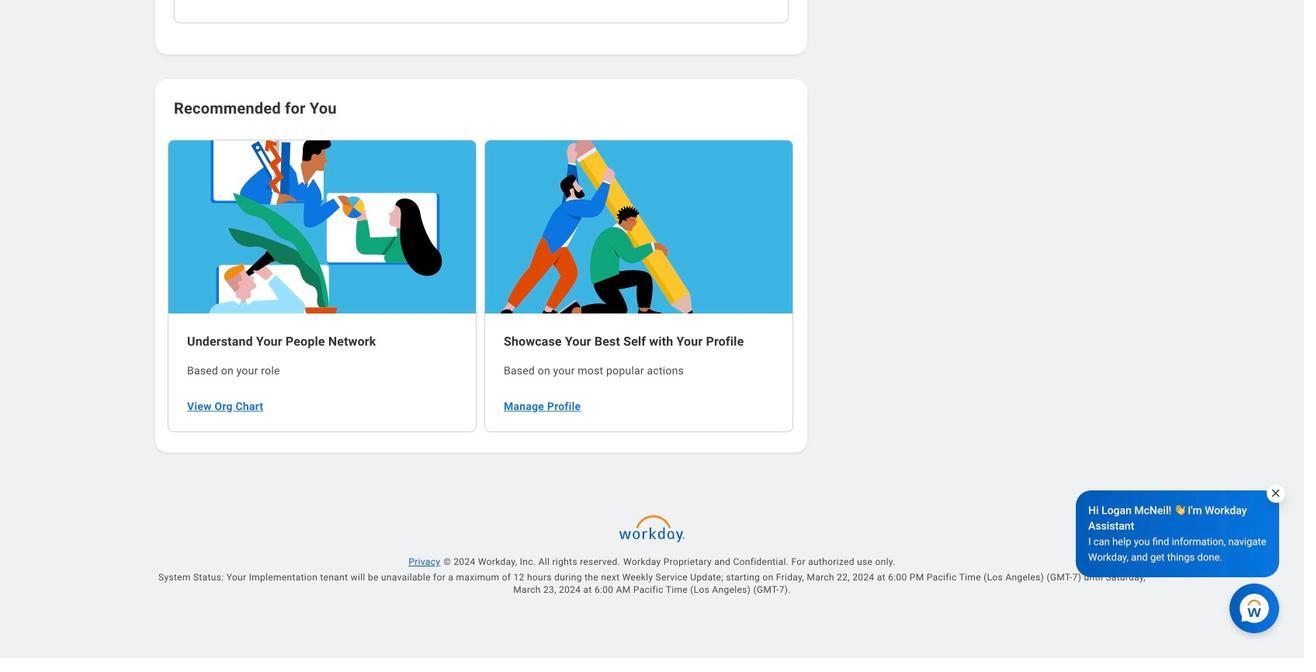 Task type: vqa. For each thing, say whether or not it's contained in the screenshot.
Required
no



Task type: describe. For each thing, give the bounding box(es) containing it.
x image
[[1270, 488, 1282, 499]]



Task type: locate. For each thing, give the bounding box(es) containing it.
workday assistant region
[[1076, 484, 1286, 634]]

list
[[168, 138, 795, 434]]

footer
[[130, 508, 1174, 658]]



